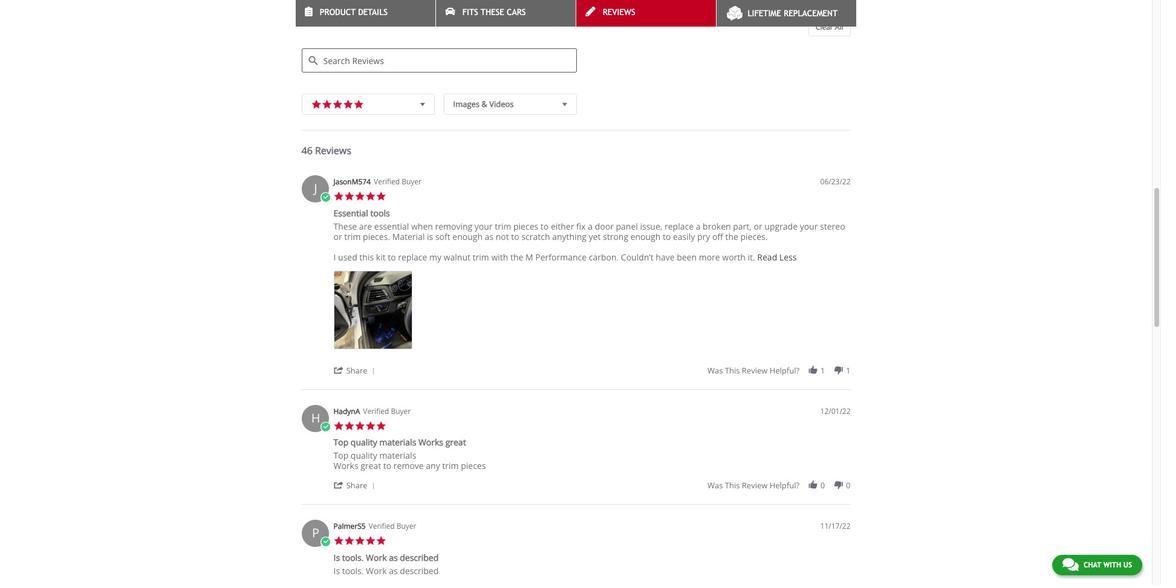 Task type: describe. For each thing, give the bounding box(es) containing it.
was this review helpful? for j
[[708, 365, 800, 376]]

12/01/22
[[821, 406, 851, 417]]

pieces inside these are essential when removing your trim pieces to either fix a door panel issue, replace a broken part, or upgrade your stereo or trim pieces. material is soft enough as not to scratch anything yet strong enough to easily pry off the pieces.
[[514, 221, 539, 232]]

star image inside rating filter field
[[332, 97, 343, 110]]

buyer for h
[[391, 406, 411, 417]]

was this review helpful? for h
[[708, 480, 800, 491]]

details
[[358, 7, 388, 17]]

is
[[427, 231, 433, 242]]

circle checkmark image for h
[[320, 422, 331, 433]]

videos
[[490, 99, 514, 110]]

seperator image for h
[[370, 483, 377, 490]]

chat with us
[[1084, 561, 1133, 570]]

verified for p
[[369, 522, 395, 532]]

kit
[[376, 251, 386, 263]]

share for j
[[346, 365, 368, 376]]

trim up used
[[344, 231, 361, 242]]

1 1 from the left
[[821, 365, 825, 376]]

stereo
[[820, 221, 846, 232]]

was for j
[[708, 365, 723, 376]]

p
[[312, 525, 319, 542]]

images
[[453, 99, 480, 110]]

cars
[[507, 7, 526, 17]]

2 1 from the left
[[846, 365, 851, 376]]

off
[[713, 231, 723, 242]]

h
[[311, 410, 320, 426]]

share image
[[334, 365, 344, 375]]

2 enough from the left
[[631, 231, 661, 242]]

Images & Videos Filter field
[[444, 94, 577, 115]]

jasonm574
[[334, 177, 371, 187]]

06/23/22
[[821, 177, 851, 187]]

my
[[430, 251, 442, 263]]

j
[[314, 180, 317, 197]]

are
[[359, 221, 372, 232]]

read
[[758, 251, 778, 263]]

essential tools heading
[[334, 207, 390, 221]]

circle checkmark image for p
[[320, 537, 331, 548]]

1 0 from the left
[[821, 480, 825, 491]]

product
[[320, 7, 356, 17]]

0 horizontal spatial or
[[334, 231, 342, 242]]

tab panel containing j
[[296, 169, 857, 586]]

magnifying glass image
[[309, 56, 318, 65]]

fix
[[577, 221, 586, 232]]

reviews for 46 reviews
[[315, 144, 351, 157]]

share button for h
[[334, 480, 379, 491]]

reviews link
[[576, 0, 716, 27]]

fits these cars
[[463, 7, 526, 17]]

essential
[[334, 207, 368, 219]]

this for j
[[725, 365, 740, 376]]

0 vertical spatial this
[[360, 251, 374, 263]]

part,
[[733, 221, 752, 232]]

is tools. work as described is tools. work as described
[[334, 552, 439, 577]]

to right kit
[[388, 251, 396, 263]]

verified buyer heading for j
[[374, 177, 422, 187]]

scratch
[[522, 231, 550, 242]]

filter
[[302, 16, 324, 29]]

1 pieces. from the left
[[363, 231, 390, 242]]

share button for j
[[334, 365, 379, 376]]

was for h
[[708, 480, 723, 491]]

2 described from the top
[[400, 565, 439, 577]]

review for h
[[742, 480, 768, 491]]

clear all button
[[809, 18, 851, 36]]

1 your from the left
[[475, 221, 493, 232]]

jasonm574 verified buyer
[[334, 177, 422, 187]]

these inside these are essential when removing your trim pieces to either fix a door panel issue, replace a broken part, or upgrade your stereo or trim pieces. material is soft enough as not to scratch anything yet strong enough to easily pry off the pieces.
[[334, 221, 357, 232]]

vote up review by jasonm574 on 23 jun 2022 image
[[808, 365, 819, 375]]

2 tools. from the top
[[342, 565, 364, 577]]

either
[[551, 221, 574, 232]]

1 vertical spatial works
[[334, 460, 359, 472]]

lifetime
[[748, 8, 782, 18]]

pry
[[698, 231, 710, 242]]

performance
[[536, 251, 587, 263]]

share for h
[[346, 480, 368, 491]]

broken
[[703, 221, 731, 232]]

been
[[677, 251, 697, 263]]

walnut
[[444, 251, 471, 263]]

issue,
[[640, 221, 663, 232]]

comments image
[[1063, 558, 1079, 572]]

replacement
[[784, 8, 838, 18]]

when
[[411, 221, 433, 232]]

1 enough from the left
[[453, 231, 483, 242]]

0 horizontal spatial replace
[[398, 251, 427, 263]]

2 a from the left
[[696, 221, 701, 232]]

46
[[302, 144, 313, 157]]

removing
[[435, 221, 473, 232]]

circle checkmark image
[[320, 192, 331, 203]]

trim left scratch
[[495, 221, 511, 232]]

review date 06/23/22 element
[[821, 177, 851, 187]]

1 tools. from the top
[[342, 552, 364, 564]]

all
[[835, 22, 844, 32]]

tools
[[371, 207, 390, 219]]

strong
[[603, 231, 629, 242]]

fits these cars link
[[436, 0, 576, 27]]

1 materials from the top
[[380, 437, 416, 448]]

review for j
[[742, 365, 768, 376]]

clear
[[816, 22, 834, 32]]

soft
[[436, 231, 451, 242]]

11/17/22
[[821, 522, 851, 532]]

have
[[656, 251, 675, 263]]

buyer for j
[[402, 177, 422, 187]]

verified buyer heading for h
[[363, 406, 411, 417]]

clear all
[[816, 22, 844, 32]]

image of review by jasonm574 on 23 jun 2022 number 1 image
[[334, 271, 412, 349]]

replace inside these are essential when removing your trim pieces to either fix a door panel issue, replace a broken part, or upgrade your stereo or trim pieces. material is soft enough as not to scratch anything yet strong enough to easily pry off the pieces.
[[665, 221, 694, 232]]

1 top from the top
[[334, 437, 349, 448]]

review date 12/01/22 element
[[821, 406, 851, 417]]

top quality materials works great top quality materials works great to remove any trim pieces
[[334, 437, 486, 472]]



Task type: locate. For each thing, give the bounding box(es) containing it.
was
[[708, 365, 723, 376], [708, 480, 723, 491]]

Search Reviews search field
[[302, 48, 577, 73]]

verified buyer heading up the 'top quality materials works great' heading
[[363, 406, 411, 417]]

2 work from the top
[[366, 565, 387, 577]]

pieces
[[514, 221, 539, 232], [461, 460, 486, 472]]

replace
[[665, 221, 694, 232], [398, 251, 427, 263]]

tab panel
[[296, 169, 857, 586]]

0 horizontal spatial works
[[334, 460, 359, 472]]

verified buyer heading for p
[[369, 522, 417, 532]]

0 horizontal spatial these
[[334, 221, 357, 232]]

0 horizontal spatial a
[[588, 221, 593, 232]]

read less button
[[758, 251, 797, 263]]

2 share button from the top
[[334, 480, 379, 491]]

vote down review by jasonm574 on 23 jun 2022 image
[[834, 365, 844, 375]]

1 vertical spatial was
[[708, 480, 723, 491]]

buyer
[[402, 177, 422, 187], [391, 406, 411, 417], [397, 522, 417, 532]]

2 is from the top
[[334, 565, 340, 577]]

1 vertical spatial is
[[334, 565, 340, 577]]

enough up the couldn't
[[631, 231, 661, 242]]

yet
[[589, 231, 601, 242]]

0 horizontal spatial the
[[511, 251, 524, 263]]

seperator image for j
[[370, 368, 377, 375]]

1 horizontal spatial the
[[726, 231, 739, 242]]

vote up review by hadyna on  1 dec 2022 image
[[808, 480, 819, 491]]

with left us
[[1104, 561, 1122, 570]]

or up "i"
[[334, 231, 342, 242]]

1 right "vote down review by jasonm574 on 23 jun 2022" "image"
[[846, 365, 851, 376]]

0 vertical spatial great
[[446, 437, 466, 448]]

2 was from the top
[[708, 480, 723, 491]]

1 horizontal spatial works
[[419, 437, 444, 448]]

0 vertical spatial helpful?
[[770, 365, 800, 376]]

helpful? left the vote up review by jasonm574 on 23 jun 2022 image
[[770, 365, 800, 376]]

1 helpful? from the top
[[770, 365, 800, 376]]

to left easily
[[663, 231, 671, 242]]

1 vertical spatial verified
[[363, 406, 389, 417]]

review date 11/17/22 element
[[821, 522, 851, 532]]

1 vertical spatial materials
[[380, 450, 416, 462]]

1 horizontal spatial pieces.
[[741, 231, 768, 242]]

0 vertical spatial is
[[334, 552, 340, 564]]

materials left any on the left bottom of the page
[[380, 450, 416, 462]]

1 seperator image from the top
[[370, 368, 377, 375]]

fits
[[463, 7, 478, 17]]

1 vertical spatial these
[[334, 221, 357, 232]]

2 top from the top
[[334, 450, 349, 462]]

circle checkmark image
[[320, 422, 331, 433], [320, 537, 331, 548]]

0 vertical spatial seperator image
[[370, 368, 377, 375]]

1 share button from the top
[[334, 365, 379, 376]]

top up share image
[[334, 450, 349, 462]]

0 vertical spatial was
[[708, 365, 723, 376]]

i
[[334, 251, 336, 263]]

share right share image
[[346, 480, 368, 491]]

0 vertical spatial pieces
[[514, 221, 539, 232]]

pieces right "not" at the top left
[[514, 221, 539, 232]]

essential tools
[[334, 207, 390, 219]]

down triangle image
[[417, 98, 428, 110]]

1 horizontal spatial a
[[696, 221, 701, 232]]

lifetime replacement
[[748, 8, 838, 18]]

worth
[[723, 251, 746, 263]]

replace left pry
[[665, 221, 694, 232]]

buyer up the 'top quality materials works great' heading
[[391, 406, 411, 417]]

work
[[366, 552, 387, 564], [366, 565, 387, 577]]

share right share icon
[[346, 365, 368, 376]]

verified buyer heading
[[374, 177, 422, 187], [363, 406, 411, 417], [369, 522, 417, 532]]

tools.
[[342, 552, 364, 564], [342, 565, 364, 577]]

not
[[496, 231, 509, 242]]

1 circle checkmark image from the top
[[320, 422, 331, 433]]

0 vertical spatial share
[[346, 365, 368, 376]]

2 helpful? from the top
[[770, 480, 800, 491]]

0 vertical spatial was this review helpful?
[[708, 365, 800, 376]]

1 horizontal spatial pieces
[[514, 221, 539, 232]]

trim right walnut
[[473, 251, 489, 263]]

share
[[346, 365, 368, 376], [346, 480, 368, 491]]

m
[[526, 251, 533, 263]]

1 horizontal spatial with
[[1104, 561, 1122, 570]]

verified buyer heading up tools
[[374, 177, 422, 187]]

trim right any on the left bottom of the page
[[442, 460, 459, 472]]

1 share from the top
[[346, 365, 368, 376]]

1 horizontal spatial 1
[[846, 365, 851, 376]]

1 vertical spatial was this review helpful?
[[708, 480, 800, 491]]

2 your from the left
[[800, 221, 818, 232]]

1
[[821, 365, 825, 376], [846, 365, 851, 376]]

is tools. work as described heading
[[334, 552, 439, 566]]

materials up remove
[[380, 437, 416, 448]]

seperator image right share icon
[[370, 368, 377, 375]]

1 vertical spatial seperator image
[[370, 483, 377, 490]]

buyer for p
[[397, 522, 417, 532]]

0 vertical spatial work
[[366, 552, 387, 564]]

replace down material
[[398, 251, 427, 263]]

0 vertical spatial described
[[400, 552, 439, 564]]

0 right vote down review by hadyna on  1 dec 2022 icon in the right bottom of the page
[[846, 480, 851, 491]]

0 vertical spatial top
[[334, 437, 349, 448]]

the right off
[[726, 231, 739, 242]]

share button
[[334, 365, 379, 376], [334, 480, 379, 491]]

group
[[708, 365, 851, 376], [708, 480, 851, 491]]

share button up hadyna
[[334, 365, 379, 376]]

2 vertical spatial this
[[725, 480, 740, 491]]

trim inside top quality materials works great top quality materials works great to remove any trim pieces
[[442, 460, 459, 472]]

1 vertical spatial tools.
[[342, 565, 364, 577]]

1 vertical spatial quality
[[351, 450, 377, 462]]

0 vertical spatial these
[[481, 7, 504, 17]]

1 is from the top
[[334, 552, 340, 564]]

a
[[588, 221, 593, 232], [696, 221, 701, 232]]

palmers5
[[334, 522, 366, 532]]

1 vertical spatial circle checkmark image
[[320, 537, 331, 548]]

these
[[481, 7, 504, 17], [334, 221, 357, 232]]

filter reviews
[[302, 16, 363, 29]]

pieces. up kit
[[363, 231, 390, 242]]

easily
[[673, 231, 695, 242]]

m
[[699, 251, 707, 263]]

0 vertical spatial verified
[[374, 177, 400, 187]]

top
[[334, 437, 349, 448], [334, 450, 349, 462]]

0
[[821, 480, 825, 491], [846, 480, 851, 491]]

1 vertical spatial this
[[725, 365, 740, 376]]

1 horizontal spatial replace
[[665, 221, 694, 232]]

1 vertical spatial described
[[400, 565, 439, 577]]

lifetime replacement link
[[717, 0, 856, 27]]

Rating Filter field
[[302, 94, 435, 115]]

1 horizontal spatial these
[[481, 7, 504, 17]]

a right fix
[[588, 221, 593, 232]]

any
[[426, 460, 440, 472]]

0 horizontal spatial pieces
[[461, 460, 486, 472]]

2 pieces. from the left
[[741, 231, 768, 242]]

0 vertical spatial share button
[[334, 365, 379, 376]]

0 horizontal spatial 0
[[821, 480, 825, 491]]

with down "not" at the top left
[[492, 251, 508, 263]]

ore
[[707, 251, 720, 263]]

the inside these are essential when removing your trim pieces to either fix a door panel issue, replace a broken part, or upgrade your stereo or trim pieces. material is soft enough as not to scratch anything yet strong enough to easily pry off the pieces.
[[726, 231, 739, 242]]

buyer up when
[[402, 177, 422, 187]]

vote down review by hadyna on  1 dec 2022 image
[[834, 480, 844, 491]]

&
[[482, 99, 488, 110]]

material
[[392, 231, 425, 242]]

door
[[595, 221, 614, 232]]

2 seperator image from the top
[[370, 483, 377, 490]]

chat with us link
[[1053, 555, 1143, 576]]

1 horizontal spatial or
[[754, 221, 763, 232]]

or right part,
[[754, 221, 763, 232]]

trim
[[495, 221, 511, 232], [344, 231, 361, 242], [473, 251, 489, 263], [442, 460, 459, 472]]

your left stereo
[[800, 221, 818, 232]]

1 vertical spatial helpful?
[[770, 480, 800, 491]]

seperator image
[[370, 368, 377, 375], [370, 483, 377, 490]]

0 vertical spatial buyer
[[402, 177, 422, 187]]

share image
[[334, 480, 344, 491]]

hadyna verified buyer
[[334, 406, 411, 417]]

1 vertical spatial group
[[708, 480, 851, 491]]

1 group from the top
[[708, 365, 851, 376]]

0 horizontal spatial great
[[361, 460, 381, 472]]

with
[[492, 251, 508, 263], [1104, 561, 1122, 570]]

1 vertical spatial buyer
[[391, 406, 411, 417]]

couldn't
[[621, 251, 654, 263]]

verified for h
[[363, 406, 389, 417]]

enough up walnut
[[453, 231, 483, 242]]

seperator image right share image
[[370, 483, 377, 490]]

1 vertical spatial replace
[[398, 251, 427, 263]]

reviews for filter reviews
[[327, 16, 363, 29]]

helpful? for h
[[770, 480, 800, 491]]

group for j
[[708, 365, 851, 376]]

0 vertical spatial the
[[726, 231, 739, 242]]

materials
[[380, 437, 416, 448], [380, 450, 416, 462]]

product details
[[320, 7, 388, 17]]

i used this kit to replace my walnut trim with the m performance carbon. couldn't have been m ore worth it. read less
[[334, 251, 797, 263]]

0 vertical spatial verified buyer heading
[[374, 177, 422, 187]]

2 circle checkmark image from the top
[[320, 537, 331, 548]]

as inside these are essential when removing your trim pieces to either fix a door panel issue, replace a broken part, or upgrade your stereo or trim pieces. material is soft enough as not to scratch anything yet strong enough to easily pry off the pieces.
[[485, 231, 494, 242]]

1 work from the top
[[366, 552, 387, 564]]

2 vertical spatial verified buyer heading
[[369, 522, 417, 532]]

1 described from the top
[[400, 552, 439, 564]]

to left the "either"
[[541, 221, 549, 232]]

filter reviews heading
[[302, 16, 851, 39]]

helpful? left vote up review by hadyna on  1 dec 2022 icon
[[770, 480, 800, 491]]

was this review helpful?
[[708, 365, 800, 376], [708, 480, 800, 491]]

2 vertical spatial buyer
[[397, 522, 417, 532]]

circle checkmark image right the h at the bottom left of page
[[320, 422, 331, 433]]

it.
[[748, 251, 756, 263]]

2 vertical spatial verified
[[369, 522, 395, 532]]

down triangle image
[[560, 98, 570, 110]]

0 horizontal spatial your
[[475, 221, 493, 232]]

2 0 from the left
[[846, 480, 851, 491]]

0 vertical spatial as
[[485, 231, 494, 242]]

works
[[419, 437, 444, 448], [334, 460, 359, 472]]

0 vertical spatial group
[[708, 365, 851, 376]]

essential
[[374, 221, 409, 232]]

0 vertical spatial materials
[[380, 437, 416, 448]]

pieces inside top quality materials works great top quality materials works great to remove any trim pieces
[[461, 460, 486, 472]]

with inside chat with us link
[[1104, 561, 1122, 570]]

1 horizontal spatial 0
[[846, 480, 851, 491]]

top quality materials works great heading
[[334, 437, 466, 451]]

top down hadyna
[[334, 437, 349, 448]]

was this review helpful? left vote up review by hadyna on  1 dec 2022 icon
[[708, 480, 800, 491]]

verified buyer heading up is tools. work as described heading
[[369, 522, 417, 532]]

2 review from the top
[[742, 480, 768, 491]]

0 vertical spatial tools.
[[342, 552, 364, 564]]

group for h
[[708, 480, 851, 491]]

images & videos
[[453, 99, 514, 110]]

1 horizontal spatial your
[[800, 221, 818, 232]]

review left vote up review by hadyna on  1 dec 2022 icon
[[742, 480, 768, 491]]

2 was this review helpful? from the top
[[708, 480, 800, 491]]

verified
[[374, 177, 400, 187], [363, 406, 389, 417], [369, 522, 395, 532]]

0 vertical spatial circle checkmark image
[[320, 422, 331, 433]]

anything
[[553, 231, 587, 242]]

reviews inside heading
[[327, 16, 363, 29]]

1 vertical spatial pieces
[[461, 460, 486, 472]]

to
[[541, 221, 549, 232], [511, 231, 520, 242], [663, 231, 671, 242], [388, 251, 396, 263], [383, 460, 392, 472]]

1 horizontal spatial enough
[[631, 231, 661, 242]]

1 vertical spatial top
[[334, 450, 349, 462]]

upgrade
[[765, 221, 798, 232]]

these are essential when removing your trim pieces to either fix a door panel issue, replace a broken part, or upgrade your stereo or trim pieces. material is soft enough as not to scratch anything yet strong enough to easily pry off the pieces.
[[334, 221, 846, 242]]

a right easily
[[696, 221, 701, 232]]

star image
[[311, 97, 322, 110], [322, 97, 332, 110], [343, 97, 354, 110], [354, 97, 364, 110], [355, 191, 365, 202], [376, 191, 387, 202], [334, 421, 344, 431], [344, 421, 355, 431], [334, 536, 344, 547], [344, 536, 355, 547], [376, 536, 387, 547]]

great
[[446, 437, 466, 448], [361, 460, 381, 472]]

1 vertical spatial review
[[742, 480, 768, 491]]

1 a from the left
[[588, 221, 593, 232]]

2 share from the top
[[346, 480, 368, 491]]

or
[[754, 221, 763, 232], [334, 231, 342, 242]]

helpful?
[[770, 365, 800, 376], [770, 480, 800, 491]]

is
[[334, 552, 340, 564], [334, 565, 340, 577]]

to left remove
[[383, 460, 392, 472]]

circle checkmark image right p
[[320, 537, 331, 548]]

0 horizontal spatial pieces.
[[363, 231, 390, 242]]

1 vertical spatial the
[[511, 251, 524, 263]]

hadyna
[[334, 406, 360, 417]]

buyer up is tools. work as described heading
[[397, 522, 417, 532]]

review left the vote up review by jasonm574 on 23 jun 2022 image
[[742, 365, 768, 376]]

helpful? for j
[[770, 365, 800, 376]]

0 vertical spatial with
[[492, 251, 508, 263]]

1 quality from the top
[[351, 437, 377, 448]]

1 vertical spatial with
[[1104, 561, 1122, 570]]

list item
[[334, 271, 412, 349]]

0 vertical spatial review
[[742, 365, 768, 376]]

0 right vote up review by hadyna on  1 dec 2022 icon
[[821, 480, 825, 491]]

2 vertical spatial as
[[389, 565, 398, 577]]

this for h
[[725, 480, 740, 491]]

as
[[485, 231, 494, 242], [389, 552, 398, 564], [389, 565, 398, 577]]

1 horizontal spatial great
[[446, 437, 466, 448]]

less
[[780, 251, 797, 263]]

46 reviews
[[302, 144, 351, 157]]

1 review from the top
[[742, 365, 768, 376]]

verified for j
[[374, 177, 400, 187]]

1 was from the top
[[708, 365, 723, 376]]

verified up tools
[[374, 177, 400, 187]]

1 vertical spatial work
[[366, 565, 387, 577]]

2 quality from the top
[[351, 450, 377, 462]]

0 vertical spatial replace
[[665, 221, 694, 232]]

chat
[[1084, 561, 1102, 570]]

the left m
[[511, 251, 524, 263]]

panel
[[616, 221, 638, 232]]

used
[[338, 251, 357, 263]]

product details link
[[296, 0, 435, 27]]

to inside top quality materials works great top quality materials works great to remove any trim pieces
[[383, 460, 392, 472]]

2 group from the top
[[708, 480, 851, 491]]

0 horizontal spatial enough
[[453, 231, 483, 242]]

these down essential in the top of the page
[[334, 221, 357, 232]]

was this review helpful? left the vote up review by jasonm574 on 23 jun 2022 image
[[708, 365, 800, 376]]

1 vertical spatial as
[[389, 552, 398, 564]]

1 vertical spatial verified buyer heading
[[363, 406, 411, 417]]

to right "not" at the top left
[[511, 231, 520, 242]]

1 vertical spatial share button
[[334, 480, 379, 491]]

pieces. up it.
[[741, 231, 768, 242]]

star image
[[332, 97, 343, 110], [334, 191, 344, 202], [344, 191, 355, 202], [365, 191, 376, 202], [355, 421, 365, 431], [365, 421, 376, 431], [376, 421, 387, 431], [355, 536, 365, 547], [365, 536, 376, 547]]

remove
[[394, 460, 424, 472]]

palmers5 verified buyer
[[334, 522, 417, 532]]

0 horizontal spatial 1
[[821, 365, 825, 376]]

1 was this review helpful? from the top
[[708, 365, 800, 376]]

share button up palmers5
[[334, 480, 379, 491]]

0 vertical spatial quality
[[351, 437, 377, 448]]

works up share image
[[334, 460, 359, 472]]

0 vertical spatial works
[[419, 437, 444, 448]]

works up any on the left bottom of the page
[[419, 437, 444, 448]]

your left "not" at the top left
[[475, 221, 493, 232]]

carbon.
[[589, 251, 619, 263]]

0 horizontal spatial with
[[492, 251, 508, 263]]

us
[[1124, 561, 1133, 570]]

verified right hadyna
[[363, 406, 389, 417]]

1 vertical spatial great
[[361, 460, 381, 472]]

pieces right any on the left bottom of the page
[[461, 460, 486, 472]]

1 vertical spatial share
[[346, 480, 368, 491]]

2 materials from the top
[[380, 450, 416, 462]]

1 right the vote up review by jasonm574 on 23 jun 2022 image
[[821, 365, 825, 376]]

these right fits
[[481, 7, 504, 17]]

verified right palmers5
[[369, 522, 395, 532]]



Task type: vqa. For each thing, say whether or not it's contained in the screenshot.
Mfg#: related to Air Ratchet wrench 3/8 in dirve
no



